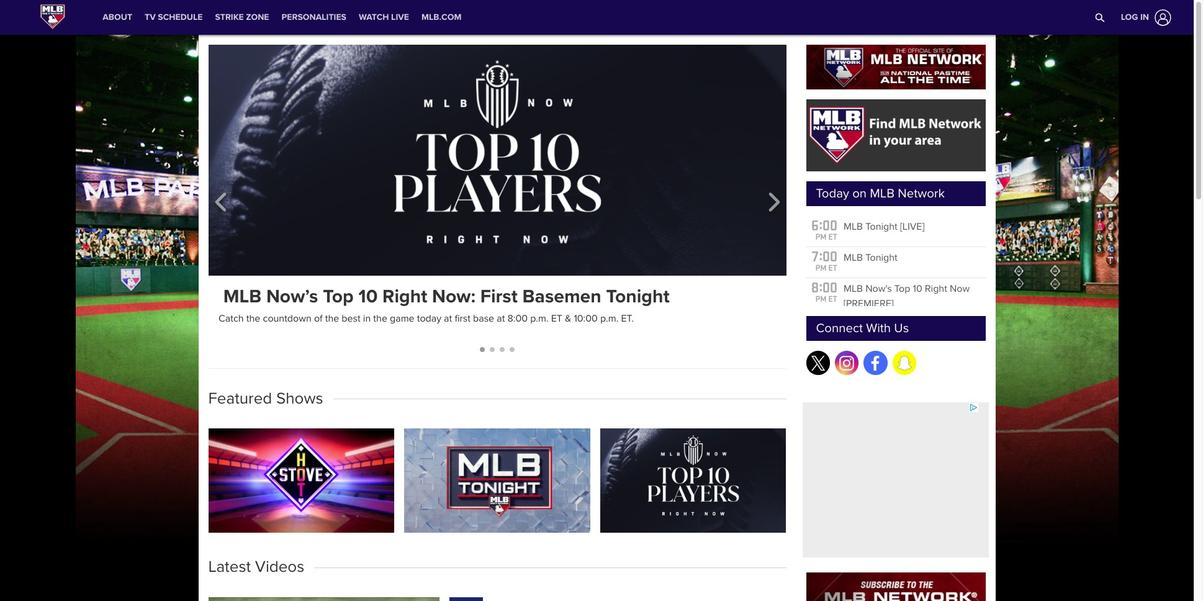 Task type: vqa. For each thing, say whether or not it's contained in the screenshot.
Live
yes



Task type: describe. For each thing, give the bounding box(es) containing it.
best
[[342, 312, 360, 325]]

now:
[[432, 285, 476, 308]]

personalities link
[[275, 0, 353, 35]]

strike
[[215, 12, 244, 22]]

watch
[[359, 12, 389, 22]]

tv schedule link
[[139, 0, 209, 35]]

first
[[455, 312, 471, 325]]

mlb now's top 10 right now: first basemen tonight catch the countdown of the best in the game today at first base at 8:00 p.m. et & 10:00 p.m. et.
[[218, 285, 670, 325]]

featured shows
[[208, 389, 323, 408]]

2 at from the left
[[497, 312, 505, 325]]

log in
[[1122, 12, 1150, 22]]

of
[[314, 312, 322, 325]]

top
[[323, 285, 354, 308]]

search image
[[1096, 12, 1106, 22]]

et
[[551, 312, 562, 325]]

facebook image
[[869, 356, 884, 371]]

about link
[[96, 0, 139, 35]]

latest videos
[[208, 557, 305, 577]]

top navigation element
[[0, 0, 1195, 35]]

on
[[853, 186, 867, 201]]

catch
[[218, 312, 244, 325]]

connect
[[817, 320, 863, 336]]

8:00
[[508, 312, 528, 325]]

live
[[391, 12, 409, 22]]

us
[[895, 320, 909, 336]]

schedule
[[158, 12, 203, 22]]

10:00
[[574, 312, 598, 325]]

x image
[[811, 356, 826, 371]]

watch live link
[[353, 0, 416, 35]]

today
[[417, 312, 441, 325]]

connect with us
[[817, 320, 909, 336]]

base
[[473, 312, 494, 325]]

mlb.com link
[[416, 0, 468, 35]]

1 the from the left
[[246, 312, 260, 325]]

countdown
[[263, 312, 311, 325]]

1 horizontal spatial mlb
[[870, 186, 895, 201]]

network
[[898, 186, 945, 201]]

3 the from the left
[[373, 312, 387, 325]]

advertisement element
[[803, 402, 990, 558]]

in inside dropdown button
[[1141, 12, 1150, 22]]

first
[[480, 285, 518, 308]]

featured
[[208, 389, 272, 408]]



Task type: locate. For each thing, give the bounding box(es) containing it.
1 at from the left
[[444, 312, 452, 325]]

mlb right the on
[[870, 186, 895, 201]]

1 horizontal spatial in
[[1141, 12, 1150, 22]]

the right of
[[325, 312, 339, 325]]

1 vertical spatial mlb
[[223, 285, 261, 308]]

0 horizontal spatial in
[[363, 312, 371, 325]]

tonight
[[606, 285, 670, 308]]

at left first
[[444, 312, 452, 325]]

latest
[[208, 557, 251, 577]]

0 horizontal spatial at
[[444, 312, 452, 325]]

1 horizontal spatial the
[[325, 312, 339, 325]]

mlb up catch
[[223, 285, 261, 308]]

personalities
[[282, 12, 347, 22]]

1 horizontal spatial at
[[497, 312, 505, 325]]

the
[[246, 312, 260, 325], [325, 312, 339, 325], [373, 312, 387, 325]]

p.m.
[[530, 312, 549, 325], [600, 312, 619, 325]]

p.m. left et.
[[600, 312, 619, 325]]

in inside mlb now's top 10 right now: first basemen tonight catch the countdown of the best in the game today at first base at 8:00 p.m. et & 10:00 p.m. et.
[[363, 312, 371, 325]]

now's
[[266, 285, 318, 308]]

0 horizontal spatial mlb
[[223, 285, 261, 308]]

the right catch
[[246, 312, 260, 325]]

0 horizontal spatial p.m.
[[530, 312, 549, 325]]

today on mlb network
[[817, 186, 945, 201]]

tv schedule
[[145, 12, 203, 22]]

10
[[358, 285, 378, 308]]

&
[[565, 312, 571, 325]]

p.m. left et
[[530, 312, 549, 325]]

major league baseball image
[[20, 4, 86, 29]]

game
[[390, 312, 414, 325]]

1 p.m. from the left
[[530, 312, 549, 325]]

mlb now's top 10 right now: first basemen tonight link
[[218, 285, 777, 308]]

0 horizontal spatial the
[[246, 312, 260, 325]]

mlb.com
[[422, 12, 462, 22]]

in right "best"
[[363, 312, 371, 325]]

with
[[867, 320, 891, 336]]

today
[[817, 186, 850, 201]]

strike zone
[[215, 12, 269, 22]]

1 horizontal spatial p.m.
[[600, 312, 619, 325]]

0 vertical spatial in
[[1141, 12, 1150, 22]]

instagram image
[[840, 356, 855, 371]]

about
[[103, 12, 132, 22]]

zone
[[246, 12, 269, 22]]

at
[[444, 312, 452, 325], [497, 312, 505, 325]]

2 horizontal spatial the
[[373, 312, 387, 325]]

right
[[382, 285, 427, 308]]

in
[[1141, 12, 1150, 22], [363, 312, 371, 325]]

et.
[[621, 312, 634, 325]]

1 vertical spatial in
[[363, 312, 371, 325]]

basemen
[[522, 285, 601, 308]]

watch live
[[359, 12, 409, 22]]

in right log
[[1141, 12, 1150, 22]]

log in button
[[1114, 7, 1175, 28]]

2 the from the left
[[325, 312, 339, 325]]

log
[[1122, 12, 1139, 22]]

2 p.m. from the left
[[600, 312, 619, 325]]

videos
[[255, 557, 305, 577]]

tv
[[145, 12, 156, 22]]

mlb inside mlb now's top 10 right now: first basemen tonight catch the countdown of the best in the game today at first base at 8:00 p.m. et & 10:00 p.m. et.
[[223, 285, 261, 308]]

strike zone link
[[209, 0, 275, 35]]

the left game
[[373, 312, 387, 325]]

shows
[[276, 389, 323, 408]]

secondary navigation element
[[96, 0, 468, 35]]

0 vertical spatial mlb
[[870, 186, 895, 201]]

snapchat image
[[898, 356, 912, 371]]

mlb
[[870, 186, 895, 201], [223, 285, 261, 308]]

at left "8:00"
[[497, 312, 505, 325]]



